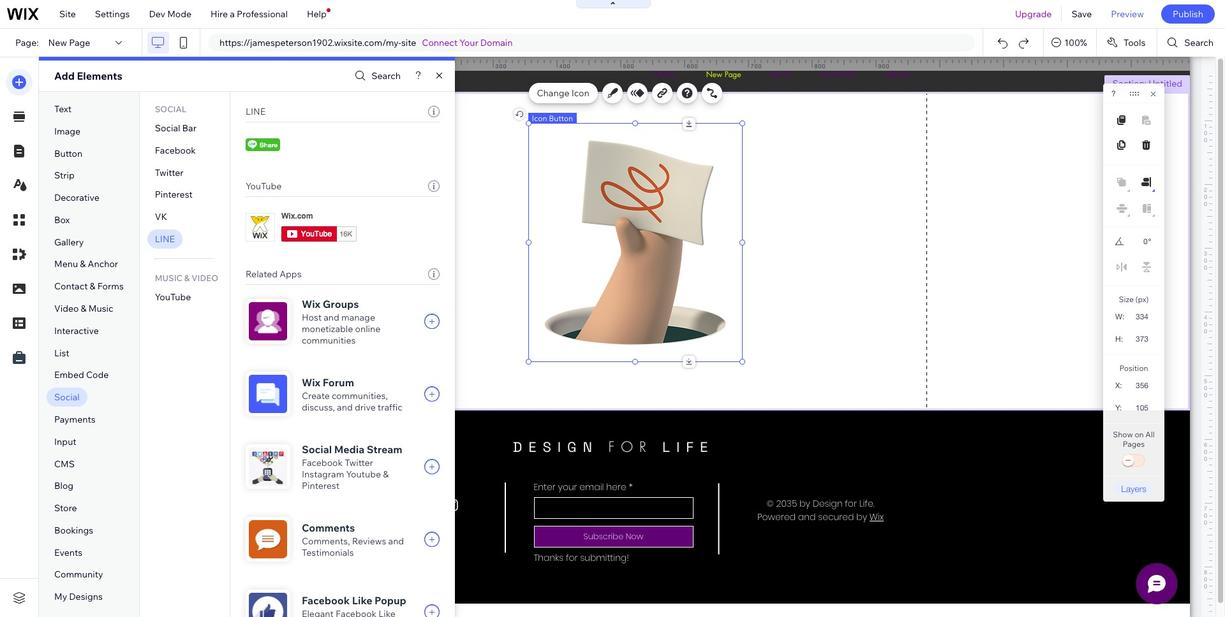 Task type: describe. For each thing, give the bounding box(es) containing it.
w:
[[1116, 313, 1125, 322]]

1 horizontal spatial search button
[[1158, 29, 1226, 57]]

comments comments, reviews and testimonials
[[302, 522, 404, 559]]

1 vertical spatial search button
[[352, 67, 401, 85]]

100%
[[1065, 37, 1088, 49]]

publish
[[1173, 8, 1204, 20]]

anchor
[[88, 259, 118, 270]]

site
[[401, 37, 416, 49]]

upgrade
[[1015, 8, 1052, 20]]

600
[[687, 63, 699, 70]]

list
[[54, 348, 69, 359]]

social down the embed
[[54, 392, 80, 404]]

payments
[[54, 414, 96, 426]]

reviews
[[352, 536, 386, 548]]

a
[[230, 8, 235, 20]]

? button
[[1112, 89, 1116, 98]]

1 horizontal spatial search
[[1185, 37, 1214, 49]]

dev
[[149, 8, 165, 20]]

0 horizontal spatial music
[[89, 303, 113, 315]]

interactive
[[54, 325, 99, 337]]

video & music
[[54, 303, 113, 315]]

pinterest inside social media stream facebook twitter instagram youtube & pinterest
[[302, 481, 340, 492]]

create
[[302, 391, 330, 402]]

contact & forms
[[54, 281, 124, 292]]

stream
[[367, 444, 402, 456]]

facebook inside social media stream facebook twitter instagram youtube & pinterest
[[302, 458, 343, 469]]

0 horizontal spatial pinterest
[[155, 189, 193, 201]]

0 vertical spatial youtube
[[246, 181, 282, 192]]

on
[[1135, 430, 1144, 440]]

https://jamespeterson1902.wixsite.com/my-
[[220, 37, 401, 49]]

forum
[[323, 377, 354, 389]]

0 vertical spatial button
[[549, 114, 573, 123]]

h:
[[1116, 335, 1123, 344]]

image
[[54, 126, 81, 137]]

online
[[355, 324, 381, 335]]

social media stream facebook twitter instagram youtube & pinterest
[[302, 444, 402, 492]]

code
[[86, 370, 109, 381]]

mode
[[167, 8, 192, 20]]

& for menu
[[80, 259, 86, 270]]

embed
[[54, 370, 84, 381]]

& for music
[[184, 273, 190, 283]]

professional
[[237, 8, 288, 20]]

change
[[537, 87, 570, 99]]

section:
[[1113, 78, 1147, 89]]

store
[[54, 503, 77, 515]]

help
[[307, 8, 327, 20]]

social bar
[[155, 123, 197, 134]]

input
[[54, 436, 76, 448]]

wix groups host and manage monetizable online communities
[[302, 298, 381, 347]]

manage
[[341, 312, 375, 324]]

and inside wix forum create communities, discuss, and drive traffic
[[337, 402, 353, 414]]

elements
[[77, 70, 122, 82]]

related apps
[[246, 269, 302, 280]]

0 vertical spatial icon
[[572, 87, 590, 99]]

hire
[[211, 8, 228, 20]]

y:
[[1116, 404, 1122, 413]]

page
[[69, 37, 90, 49]]

900
[[879, 63, 890, 70]]

position
[[1120, 364, 1149, 373]]

layers
[[1122, 484, 1147, 495]]

https://jamespeterson1902.wixsite.com/my-site connect your domain
[[220, 37, 513, 49]]

apps
[[280, 269, 302, 280]]

menu
[[54, 259, 78, 270]]

discuss,
[[302, 402, 335, 414]]

traffic
[[378, 402, 403, 414]]

my
[[54, 592, 67, 603]]

social up social bar
[[155, 104, 187, 114]]

add elements
[[54, 70, 122, 82]]

preview
[[1111, 8, 1144, 20]]

social inside social media stream facebook twitter instagram youtube & pinterest
[[302, 444, 332, 456]]

icon button
[[532, 114, 573, 123]]

music & video
[[155, 273, 218, 283]]

host
[[302, 312, 322, 324]]

0 vertical spatial twitter
[[155, 167, 184, 178]]

x:
[[1116, 382, 1123, 391]]

comments,
[[302, 536, 350, 548]]

groups
[[323, 298, 359, 311]]

size (px)
[[1119, 295, 1149, 304]]

youtube
[[346, 469, 381, 481]]

pages
[[1123, 440, 1145, 449]]

testimonials
[[302, 548, 354, 559]]



Task type: vqa. For each thing, say whether or not it's contained in the screenshot.
the bottom the Search
yes



Task type: locate. For each thing, give the bounding box(es) containing it.
vk
[[155, 211, 167, 223]]

music
[[155, 273, 183, 283], [89, 303, 113, 315]]

tools button
[[1097, 29, 1157, 57]]

0 vertical spatial search button
[[1158, 29, 1226, 57]]

1 horizontal spatial music
[[155, 273, 183, 283]]

bar
[[182, 123, 197, 134]]

0 vertical spatial and
[[324, 312, 340, 324]]

facebook left like
[[302, 595, 350, 608]]

media
[[334, 444, 365, 456]]

search button
[[1158, 29, 1226, 57], [352, 67, 401, 85]]

2 wix from the top
[[302, 377, 321, 389]]

and down groups
[[324, 312, 340, 324]]

and right reviews
[[388, 536, 404, 548]]

instagram
[[302, 469, 344, 481]]

wix inside wix forum create communities, discuss, and drive traffic
[[302, 377, 321, 389]]

publish button
[[1162, 4, 1215, 24]]

button down change icon
[[549, 114, 573, 123]]

icon down change
[[532, 114, 547, 123]]

wix up create
[[302, 377, 321, 389]]

related
[[246, 269, 278, 280]]

0 vertical spatial search
[[1185, 37, 1214, 49]]

0 horizontal spatial search button
[[352, 67, 401, 85]]

site
[[59, 8, 76, 20]]

0 vertical spatial music
[[155, 273, 183, 283]]

& for contact
[[90, 281, 96, 292]]

show
[[1113, 430, 1133, 440]]

0 horizontal spatial line
[[155, 234, 175, 245]]

embed code
[[54, 370, 109, 381]]

and for wix
[[324, 312, 340, 324]]

wix for wix forum
[[302, 377, 321, 389]]

2 vertical spatial facebook
[[302, 595, 350, 608]]

box
[[54, 214, 70, 226]]

twitter down social bar
[[155, 167, 184, 178]]

save button
[[1062, 0, 1102, 28]]

1 horizontal spatial youtube
[[246, 181, 282, 192]]

domain
[[481, 37, 513, 49]]

community
[[54, 570, 103, 581]]

and inside wix groups host and manage monetizable online communities
[[324, 312, 340, 324]]

new
[[48, 37, 67, 49]]

blog
[[54, 481, 74, 492]]

1 wix from the top
[[302, 298, 321, 311]]

1 vertical spatial line
[[155, 234, 175, 245]]

dev mode
[[149, 8, 192, 20]]

button
[[549, 114, 573, 123], [54, 148, 83, 159]]

new page
[[48, 37, 90, 49]]

?
[[1112, 89, 1116, 98]]

music down forms
[[89, 303, 113, 315]]

all
[[1146, 430, 1155, 440]]

0 vertical spatial video
[[192, 273, 218, 283]]

social up instagram
[[302, 444, 332, 456]]

tools
[[1124, 37, 1146, 49]]

search button down https://jamespeterson1902.wixsite.com/my-site connect your domain on the left top of page
[[352, 67, 401, 85]]

1 horizontal spatial video
[[192, 273, 218, 283]]

communities,
[[332, 391, 388, 402]]

1 vertical spatial wix
[[302, 377, 321, 389]]

search down https://jamespeterson1902.wixsite.com/my-site connect your domain on the left top of page
[[372, 70, 401, 82]]

& for video
[[81, 303, 87, 315]]

1 vertical spatial youtube
[[155, 292, 191, 303]]

1 vertical spatial and
[[337, 402, 353, 414]]

400
[[559, 63, 571, 70]]

button down image
[[54, 148, 83, 159]]

facebook
[[155, 145, 196, 156], [302, 458, 343, 469], [302, 595, 350, 608]]

decorative
[[54, 192, 100, 204]]

1 vertical spatial facebook
[[302, 458, 343, 469]]

pinterest up vk
[[155, 189, 193, 201]]

0 horizontal spatial twitter
[[155, 167, 184, 178]]

bookings
[[54, 525, 93, 537]]

800
[[815, 63, 826, 70]]

video left the related
[[192, 273, 218, 283]]

0 vertical spatial pinterest
[[155, 189, 193, 201]]

your
[[460, 37, 479, 49]]

search down publish button
[[1185, 37, 1214, 49]]

facebook like popup
[[302, 595, 406, 608]]

2 vertical spatial and
[[388, 536, 404, 548]]

social
[[155, 104, 187, 114], [155, 123, 180, 134], [54, 392, 80, 404], [302, 444, 332, 456]]

twitter down media
[[345, 458, 373, 469]]

forms
[[98, 281, 124, 292]]

None text field
[[1131, 234, 1148, 250], [1129, 377, 1154, 394], [1129, 400, 1154, 417], [1131, 234, 1148, 250], [1129, 377, 1154, 394], [1129, 400, 1154, 417]]

facebook for facebook
[[155, 145, 196, 156]]

designs
[[69, 592, 103, 603]]

500
[[623, 63, 635, 70]]

1 vertical spatial button
[[54, 148, 83, 159]]

strip
[[54, 170, 75, 181]]

hire a professional
[[211, 8, 288, 20]]

communities
[[302, 335, 356, 347]]

1 vertical spatial search
[[372, 70, 401, 82]]

search
[[1185, 37, 1214, 49], [372, 70, 401, 82]]

my designs
[[54, 592, 103, 603]]

connect
[[422, 37, 458, 49]]

300
[[496, 63, 507, 70]]

music right forms
[[155, 273, 183, 283]]

add
[[54, 70, 75, 82]]

wix for wix groups
[[302, 298, 321, 311]]

100% button
[[1044, 29, 1097, 57]]

0 vertical spatial wix
[[302, 298, 321, 311]]

1 horizontal spatial twitter
[[345, 458, 373, 469]]

section: untitled
[[1113, 78, 1183, 89]]

like
[[352, 595, 372, 608]]

0 vertical spatial line
[[246, 106, 266, 117]]

pinterest up comments
[[302, 481, 340, 492]]

0 horizontal spatial icon
[[532, 114, 547, 123]]

drive
[[355, 402, 376, 414]]

1 horizontal spatial icon
[[572, 87, 590, 99]]

facebook down social bar
[[155, 145, 196, 156]]

0 horizontal spatial youtube
[[155, 292, 191, 303]]

1 vertical spatial icon
[[532, 114, 547, 123]]

and inside comments comments, reviews and testimonials
[[388, 536, 404, 548]]

social left bar
[[155, 123, 180, 134]]

wix up host
[[302, 298, 321, 311]]

settings
[[95, 8, 130, 20]]

0 vertical spatial facebook
[[155, 145, 196, 156]]

1 horizontal spatial button
[[549, 114, 573, 123]]

show on all pages
[[1113, 430, 1155, 449]]

change icon
[[537, 87, 590, 99]]

switch
[[1121, 453, 1147, 470]]

twitter inside social media stream facebook twitter instagram youtube & pinterest
[[345, 458, 373, 469]]

1 vertical spatial pinterest
[[302, 481, 340, 492]]

icon right change
[[572, 87, 590, 99]]

wix forum create communities, discuss, and drive traffic
[[302, 377, 403, 414]]

0 horizontal spatial video
[[54, 303, 79, 315]]

wix inside wix groups host and manage monetizable online communities
[[302, 298, 321, 311]]

& inside social media stream facebook twitter instagram youtube & pinterest
[[383, 469, 389, 481]]

monetizable
[[302, 324, 353, 335]]

youtube
[[246, 181, 282, 192], [155, 292, 191, 303]]

text
[[54, 103, 72, 115]]

None text field
[[1129, 308, 1154, 326], [1130, 331, 1154, 348], [1129, 308, 1154, 326], [1130, 331, 1154, 348]]

contact
[[54, 281, 88, 292]]

video down contact at the top left of page
[[54, 303, 79, 315]]

facebook down media
[[302, 458, 343, 469]]

and left drive
[[337, 402, 353, 414]]

°
[[1149, 237, 1152, 246]]

comments
[[302, 522, 355, 535]]

untitled
[[1149, 78, 1183, 89]]

video
[[192, 273, 218, 283], [54, 303, 79, 315]]

line
[[246, 106, 266, 117], [155, 234, 175, 245]]

700
[[751, 63, 762, 70]]

preview button
[[1102, 0, 1154, 28]]

1 vertical spatial music
[[89, 303, 113, 315]]

0 horizontal spatial search
[[372, 70, 401, 82]]

layers button
[[1114, 483, 1155, 496]]

and for comments
[[388, 536, 404, 548]]

0 horizontal spatial button
[[54, 148, 83, 159]]

icon
[[572, 87, 590, 99], [532, 114, 547, 123]]

facebook for facebook like popup
[[302, 595, 350, 608]]

1 vertical spatial video
[[54, 303, 79, 315]]

cms
[[54, 459, 75, 470]]

wix
[[302, 298, 321, 311], [302, 377, 321, 389]]

1 horizontal spatial pinterest
[[302, 481, 340, 492]]

1 horizontal spatial line
[[246, 106, 266, 117]]

menu & anchor
[[54, 259, 118, 270]]

search button down publish
[[1158, 29, 1226, 57]]

1 vertical spatial twitter
[[345, 458, 373, 469]]



